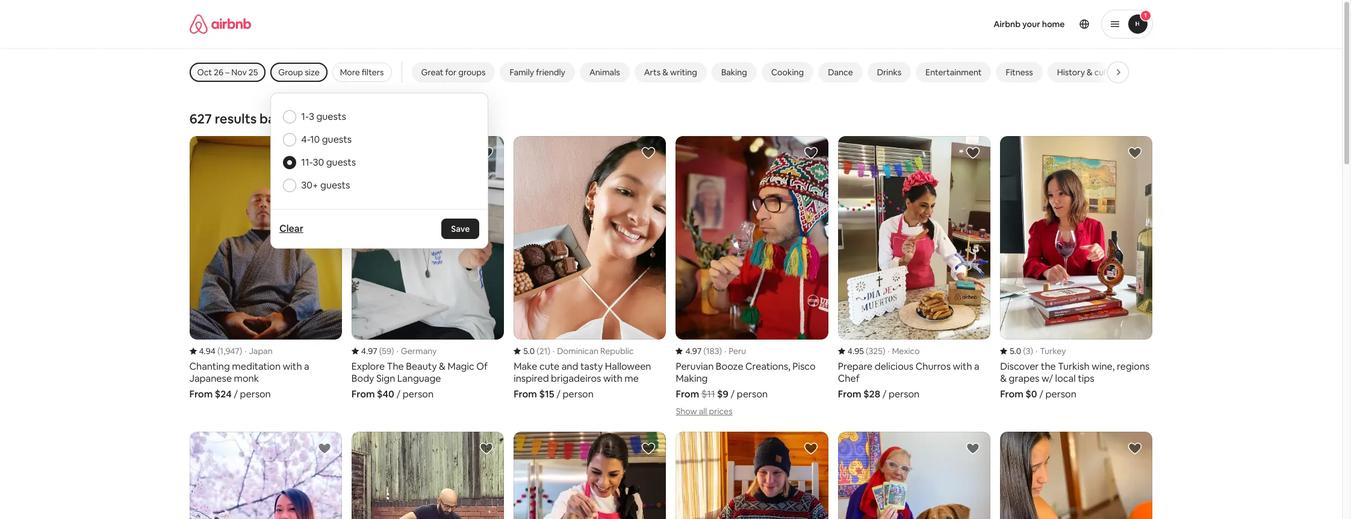 Task type: vqa. For each thing, say whether or not it's contained in the screenshot.
rare
no



Task type: locate. For each thing, give the bounding box(es) containing it.
history & culture button
[[1048, 62, 1132, 83]]

great
[[421, 67, 444, 78]]

) inside chanting meditation with a japanese monk 'group'
[[240, 346, 242, 356]]

/ right $0
[[1040, 388, 1044, 400]]

3 ( from the left
[[537, 346, 540, 356]]

5.0
[[524, 346, 535, 356], [1010, 346, 1022, 356]]

3 / from the left
[[557, 388, 561, 400]]

0 horizontal spatial your
[[319, 110, 347, 127]]

· inside peruvian booze creations, pisco making group
[[725, 346, 727, 356]]

5 person from the left
[[889, 388, 920, 400]]

1 4.97 from the left
[[361, 346, 377, 356]]

person for from $28 / person
[[889, 388, 920, 400]]

from
[[189, 388, 213, 400], [352, 388, 375, 400], [514, 388, 537, 400], [676, 388, 700, 400], [838, 388, 862, 400], [1001, 388, 1024, 400]]

drinks
[[878, 67, 902, 78]]

1 ( from the left
[[217, 346, 220, 356]]

4.97 ( 183 )
[[686, 346, 722, 356]]

animals element
[[590, 67, 620, 78]]

3 left · turkey
[[1026, 346, 1031, 356]]

culture
[[1095, 67, 1122, 78]]

filters right 1-3 guests
[[350, 110, 386, 127]]

· for from $40
[[397, 346, 399, 356]]

3
[[309, 110, 314, 123], [1026, 346, 1031, 356]]

· right the 21
[[553, 346, 555, 356]]

5 from from the left
[[838, 388, 862, 400]]

1 horizontal spatial 4.97
[[686, 346, 702, 356]]

4-10 guests radio
[[283, 133, 297, 146]]

/ right $40
[[397, 388, 401, 400]]

( inside prepare delicious churros with a chef group
[[866, 346, 869, 356]]

from inside explore the beauty & magic of body sign language group
[[352, 388, 375, 400]]

$9
[[717, 388, 729, 400]]

· germany
[[397, 346, 437, 356]]

history & culture element
[[1058, 67, 1122, 78]]

2 4.97 from the left
[[686, 346, 702, 356]]

21
[[540, 346, 548, 356]]

cooking button
[[762, 62, 814, 83]]

) for from $40
[[392, 346, 394, 356]]

/ for from $28
[[883, 388, 887, 400]]

· dominican republic
[[553, 346, 634, 356]]

chanting meditation with a japanese monk group
[[189, 136, 342, 400]]

2 ) from the left
[[392, 346, 394, 356]]

4.97 left the 59
[[361, 346, 377, 356]]

airbnb your home link
[[987, 11, 1073, 37]]

0 horizontal spatial &
[[663, 67, 669, 78]]

5 · from the left
[[888, 346, 890, 356]]

person right $40
[[403, 388, 434, 400]]

family friendly element
[[510, 67, 566, 78]]

group size
[[279, 67, 320, 78]]

person right $28 on the right of page
[[889, 388, 920, 400]]

from inside chanting meditation with a japanese monk 'group'
[[189, 388, 213, 400]]

0 horizontal spatial 5.0
[[524, 346, 535, 356]]

5 ( from the left
[[866, 346, 869, 356]]

( inside discover the turkish wine, regions & grapes w/ local tips group
[[1024, 346, 1026, 356]]

save
[[451, 223, 470, 234]]

from $15 / person
[[514, 388, 594, 400]]

filters right more
[[362, 67, 384, 78]]

animals button
[[580, 62, 630, 83]]

0 horizontal spatial 3
[[309, 110, 314, 123]]

5.0 left · turkey
[[1010, 346, 1022, 356]]

1 · from the left
[[245, 346, 247, 356]]

4 ( from the left
[[704, 346, 706, 356]]

4.97 ( 59 )
[[361, 346, 394, 356]]

3 · from the left
[[553, 346, 555, 356]]

5.0 ( 21 )
[[524, 346, 551, 356]]

4.97 for from $40
[[361, 346, 377, 356]]

based
[[260, 110, 298, 127]]

1 & from the left
[[663, 67, 669, 78]]

& right the arts
[[663, 67, 669, 78]]

4 ) from the left
[[720, 346, 722, 356]]

more filters button
[[332, 63, 392, 82]]

( inside make cute and tasty halloween inspired brigadeiros with me group
[[537, 346, 540, 356]]

· inside explore the beauty & magic of body sign language group
[[397, 346, 399, 356]]

more
[[340, 67, 360, 78]]

10
[[310, 133, 320, 146]]

explore the beauty & magic of body sign language group
[[352, 136, 504, 400]]

/ right $15
[[557, 388, 561, 400]]

/ inside prepare delicious churros with a chef group
[[883, 388, 887, 400]]

2 / from the left
[[397, 388, 401, 400]]

1 horizontal spatial your
[[1023, 19, 1041, 30]]

save this experience image inside make cute and tasty halloween inspired brigadeiros with me group
[[642, 146, 656, 160]]

group
[[279, 67, 303, 78]]

entertainment element
[[926, 67, 982, 78]]

4 person from the left
[[737, 388, 768, 400]]

guests right the 30 at top left
[[326, 156, 356, 169]]

save this experience image inside peruvian booze creations, pisco making group
[[804, 146, 819, 160]]

0 horizontal spatial 4.97
[[361, 346, 377, 356]]

1 horizontal spatial 5.0
[[1010, 346, 1022, 356]]

( inside chanting meditation with a japanese monk 'group'
[[217, 346, 220, 356]]

history & culture
[[1058, 67, 1122, 78]]

4.97 inside explore the beauty & magic of body sign language group
[[361, 346, 377, 356]]

save this experience image inside discover the turkish wine, regions & grapes w/ local tips group
[[1129, 146, 1143, 160]]

great for groups element
[[421, 67, 486, 78]]

0 vertical spatial filters
[[362, 67, 384, 78]]

1 / from the left
[[234, 388, 238, 400]]

1-
[[301, 110, 309, 123]]

&
[[663, 67, 669, 78], [1087, 67, 1093, 78]]

save this experience image
[[317, 146, 332, 160], [480, 146, 494, 160], [966, 146, 981, 160], [317, 441, 332, 456], [804, 441, 819, 456], [966, 441, 981, 456], [1129, 441, 1143, 456]]

person inside discover the turkish wine, regions & grapes w/ local tips group
[[1046, 388, 1077, 400]]

/ right $24
[[234, 388, 238, 400]]

4.97 left '183'
[[686, 346, 702, 356]]

· inside make cute and tasty halloween inspired brigadeiros with me group
[[553, 346, 555, 356]]

30+ guests radio
[[283, 179, 297, 192]]

person right $24
[[240, 388, 271, 400]]

5 ) from the left
[[883, 346, 886, 356]]

/ inside chanting meditation with a japanese monk 'group'
[[234, 388, 238, 400]]

5.0 ( 3 )
[[1010, 346, 1034, 356]]

6 ( from the left
[[1024, 346, 1026, 356]]

$15
[[539, 388, 555, 400]]

person right $9
[[737, 388, 768, 400]]

home
[[1043, 19, 1065, 30]]

4 · from the left
[[725, 346, 727, 356]]

from inside prepare delicious churros with a chef group
[[838, 388, 862, 400]]

/ right $28 on the right of page
[[883, 388, 887, 400]]

& left culture
[[1087, 67, 1093, 78]]

( inside explore the beauty & magic of body sign language group
[[379, 346, 382, 356]]

your up 4-10 guests
[[319, 110, 347, 127]]

( left · peru
[[704, 346, 706, 356]]

person inside explore the beauty & magic of body sign language group
[[403, 388, 434, 400]]

person
[[240, 388, 271, 400], [403, 388, 434, 400], [563, 388, 594, 400], [737, 388, 768, 400], [889, 388, 920, 400], [1046, 388, 1077, 400]]

/ for from $15
[[557, 388, 561, 400]]

group size button
[[271, 63, 328, 82]]

6 from from the left
[[1001, 388, 1024, 400]]

627
[[189, 110, 212, 127]]

· right the 325
[[888, 346, 890, 356]]

6 ) from the left
[[1031, 346, 1034, 356]]

( for from $24
[[217, 346, 220, 356]]

make cute and tasty halloween inspired brigadeiros with me group
[[514, 136, 667, 400]]

2 from from the left
[[352, 388, 375, 400]]

$24
[[215, 388, 232, 400]]

4.97 inside peruvian booze creations, pisco making group
[[686, 346, 702, 356]]

) left · japan at the bottom left
[[240, 346, 242, 356]]

/ inside from $11 $9 / person show all prices
[[731, 388, 735, 400]]

dance
[[828, 67, 853, 78]]

from $0 / person
[[1001, 388, 1077, 400]]

( inside peruvian booze creations, pisco making group
[[704, 346, 706, 356]]

person for from $0 / person
[[1046, 388, 1077, 400]]

more filters
[[340, 67, 384, 78]]

from left $40
[[352, 388, 375, 400]]

( left · turkey
[[1024, 346, 1026, 356]]

3 from from the left
[[514, 388, 537, 400]]

/ inside group
[[1040, 388, 1044, 400]]

person for from $24 / person
[[240, 388, 271, 400]]

1-3 guests
[[301, 110, 346, 123]]

4.95 ( 325 )
[[848, 346, 886, 356]]

great for groups
[[421, 67, 486, 78]]

5.0 for $15
[[524, 346, 535, 356]]

) left · turkey
[[1031, 346, 1034, 356]]

clear button
[[274, 217, 310, 241]]

5.0 for $0
[[1010, 346, 1022, 356]]

guests for 11-30 guests
[[326, 156, 356, 169]]

person right $0
[[1046, 388, 1077, 400]]

) left the · mexico on the right bottom
[[883, 346, 886, 356]]

from left $0
[[1001, 388, 1024, 400]]

3 person from the left
[[563, 388, 594, 400]]

discover the turkish wine, regions & grapes w/ local tips group
[[1001, 136, 1153, 400]]

your left home
[[1023, 19, 1041, 30]]

guests right 10
[[322, 133, 352, 146]]

person right $15
[[563, 388, 594, 400]]

1 vertical spatial your
[[319, 110, 347, 127]]

( right 4.94
[[217, 346, 220, 356]]

11-30 guests
[[301, 156, 356, 169]]

5.0 inside discover the turkish wine, regions & grapes w/ local tips group
[[1010, 346, 1022, 356]]

1 vertical spatial 3
[[1026, 346, 1031, 356]]

peru
[[729, 346, 747, 356]]

person for from $15 / person
[[563, 388, 594, 400]]

5 / from the left
[[883, 388, 887, 400]]

show
[[676, 406, 697, 417]]

· inside chanting meditation with a japanese monk 'group'
[[245, 346, 247, 356]]

5.0 inside make cute and tasty halloween inspired brigadeiros with me group
[[524, 346, 535, 356]]

from up show
[[676, 388, 700, 400]]

30+ guests
[[301, 179, 350, 192]]

) inside make cute and tasty halloween inspired brigadeiros with me group
[[548, 346, 551, 356]]

from for from $11 $9 / person show all prices
[[676, 388, 700, 400]]

· right 5.0 ( 3 )
[[1036, 346, 1038, 356]]

from left $24
[[189, 388, 213, 400]]

) inside discover the turkish wine, regions & grapes w/ local tips group
[[1031, 346, 1034, 356]]

from inside from $11 $9 / person show all prices
[[676, 388, 700, 400]]

2 person from the left
[[403, 388, 434, 400]]

cooking element
[[772, 67, 804, 78]]

$28
[[864, 388, 881, 400]]

) inside explore the beauty & magic of body sign language group
[[392, 346, 394, 356]]

rating 4.95 out of 5; 325 reviews image
[[838, 346, 886, 356]]

person inside make cute and tasty halloween inspired brigadeiros with me group
[[563, 388, 594, 400]]

2 & from the left
[[1087, 67, 1093, 78]]

person inside chanting meditation with a japanese monk 'group'
[[240, 388, 271, 400]]

family friendly
[[510, 67, 566, 78]]

1 horizontal spatial &
[[1087, 67, 1093, 78]]

1 ) from the left
[[240, 346, 242, 356]]

4 / from the left
[[731, 388, 735, 400]]

4.97
[[361, 346, 377, 356], [686, 346, 702, 356]]

325
[[869, 346, 883, 356]]

) for from $24
[[240, 346, 242, 356]]

· right the 59
[[397, 346, 399, 356]]

· for from $28
[[888, 346, 890, 356]]

3 right 1-3 guests option
[[309, 110, 314, 123]]

/
[[234, 388, 238, 400], [397, 388, 401, 400], [557, 388, 561, 400], [731, 388, 735, 400], [883, 388, 887, 400], [1040, 388, 1044, 400]]

from left $28 on the right of page
[[838, 388, 862, 400]]

· left japan
[[245, 346, 247, 356]]

entertainment
[[926, 67, 982, 78]]

( left · germany
[[379, 346, 382, 356]]

· inside discover the turkish wine, regions & grapes w/ local tips group
[[1036, 346, 1038, 356]]

person inside prepare delicious churros with a chef group
[[889, 388, 920, 400]]

save this experience image
[[642, 146, 656, 160], [804, 146, 819, 160], [1129, 146, 1143, 160], [480, 441, 494, 456], [642, 441, 656, 456]]

guests for 4-10 guests
[[322, 133, 352, 146]]

2 ( from the left
[[379, 346, 382, 356]]

dance button
[[819, 62, 863, 83]]

3 ) from the left
[[548, 346, 551, 356]]

6 · from the left
[[1036, 346, 1038, 356]]

) left · germany
[[392, 346, 394, 356]]

6 / from the left
[[1040, 388, 1044, 400]]

1-3 guests radio
[[283, 110, 297, 123]]

· japan
[[245, 346, 273, 356]]

/ inside make cute and tasty halloween inspired brigadeiros with me group
[[557, 388, 561, 400]]

1 5.0 from the left
[[524, 346, 535, 356]]

0 vertical spatial 3
[[309, 110, 314, 123]]

0 vertical spatial your
[[1023, 19, 1041, 30]]

drinks element
[[878, 67, 902, 78]]

) left dominican on the bottom left of the page
[[548, 346, 551, 356]]

· inside prepare delicious churros with a chef group
[[888, 346, 890, 356]]

) inside prepare delicious churros with a chef group
[[883, 346, 886, 356]]

/ inside explore the beauty & magic of body sign language group
[[397, 388, 401, 400]]

1 from from the left
[[189, 388, 213, 400]]

· for from $0
[[1036, 346, 1038, 356]]

2 5.0 from the left
[[1010, 346, 1022, 356]]

1 person from the left
[[240, 388, 271, 400]]

great for groups button
[[412, 62, 495, 83]]

627 results based on your filters
[[189, 110, 386, 127]]

( right 4.95
[[866, 346, 869, 356]]

· left peru
[[725, 346, 727, 356]]

from inside discover the turkish wine, regions & grapes w/ local tips group
[[1001, 388, 1024, 400]]

guests up 4-10 guests
[[317, 110, 346, 123]]

6 person from the left
[[1046, 388, 1077, 400]]

drinks button
[[868, 62, 912, 83]]

4-10 guests
[[301, 133, 352, 146]]

5.0 left the 21
[[524, 346, 535, 356]]

) left · peru
[[720, 346, 722, 356]]

2 · from the left
[[397, 346, 399, 356]]

1 horizontal spatial 3
[[1026, 346, 1031, 356]]

( for from $0
[[1024, 346, 1026, 356]]

from left $15
[[514, 388, 537, 400]]

( left dominican on the bottom left of the page
[[537, 346, 540, 356]]

4 from from the left
[[676, 388, 700, 400]]

) inside peruvian booze creations, pisco making group
[[720, 346, 722, 356]]

/ right $9
[[731, 388, 735, 400]]

from inside make cute and tasty halloween inspired brigadeiros with me group
[[514, 388, 537, 400]]

· peru
[[725, 346, 747, 356]]



Task type: describe. For each thing, give the bounding box(es) containing it.
results
[[215, 110, 257, 127]]

dance element
[[828, 67, 853, 78]]

prepare delicious churros with a chef group
[[838, 136, 991, 400]]

fitness
[[1006, 67, 1034, 78]]

on
[[301, 110, 317, 127]]

person inside from $11 $9 / person show all prices
[[737, 388, 768, 400]]

groups
[[459, 67, 486, 78]]

fitness element
[[1006, 67, 1034, 78]]

59
[[382, 346, 392, 356]]

$0
[[1026, 388, 1038, 400]]

· for from $24
[[245, 346, 247, 356]]

family friendly button
[[500, 62, 575, 83]]

from $40 / person
[[352, 388, 434, 400]]

1
[[1145, 11, 1147, 19]]

save this experience image for from $0
[[1129, 146, 1143, 160]]

arts & writing element
[[644, 67, 698, 78]]

prices
[[709, 406, 733, 417]]

1 vertical spatial filters
[[350, 110, 386, 127]]

( for from
[[704, 346, 706, 356]]

11-
[[301, 156, 313, 169]]

show all prices button
[[676, 406, 733, 417]]

friendly
[[536, 67, 566, 78]]

30+
[[301, 179, 318, 192]]

person for from $40 / person
[[403, 388, 434, 400]]

11-30 guests radio
[[283, 156, 297, 169]]

( for from $40
[[379, 346, 382, 356]]

( for from $28
[[866, 346, 869, 356]]

( for from $15
[[537, 346, 540, 356]]

from for from $15 / person
[[514, 388, 537, 400]]

dominican
[[557, 346, 599, 356]]

mexico
[[893, 346, 920, 356]]

save this experience image for from $15
[[642, 146, 656, 160]]

from for from $40 / person
[[352, 388, 375, 400]]

peruvian booze creations, pisco making group
[[676, 136, 829, 417]]

from $11 $9 / person show all prices
[[676, 388, 768, 417]]

& for history
[[1087, 67, 1093, 78]]

4.94
[[199, 346, 216, 356]]

from for from $0 / person
[[1001, 388, 1024, 400]]

) for from $28
[[883, 346, 886, 356]]

japan
[[249, 346, 273, 356]]

rating 5.0 out of 5; 3 reviews image
[[1001, 346, 1034, 356]]

· turkey
[[1036, 346, 1067, 356]]

rating 5.0 out of 5; 21 reviews image
[[514, 346, 551, 356]]

/ for from $24
[[234, 388, 238, 400]]

entertainment button
[[916, 62, 992, 83]]

profile element
[[776, 0, 1153, 48]]

cooking
[[772, 67, 804, 78]]

from for from $24 / person
[[189, 388, 213, 400]]

$11
[[702, 388, 715, 400]]

airbnb your home
[[994, 19, 1065, 30]]

baking
[[722, 67, 748, 78]]

baking element
[[722, 67, 748, 78]]

3 inside discover the turkish wine, regions & grapes w/ local tips group
[[1026, 346, 1031, 356]]

· for from $15
[[553, 346, 555, 356]]

save this experience image inside prepare delicious churros with a chef group
[[966, 146, 981, 160]]

fitness button
[[997, 62, 1043, 83]]

$40
[[377, 388, 395, 400]]

all
[[699, 406, 707, 417]]

/ for from $40
[[397, 388, 401, 400]]

guests down 11-30 guests
[[320, 179, 350, 192]]

for
[[445, 67, 457, 78]]

from $28 / person
[[838, 388, 920, 400]]

size
[[305, 67, 320, 78]]

from $24 / person
[[189, 388, 271, 400]]

) for from $15
[[548, 346, 551, 356]]

your inside profile element
[[1023, 19, 1041, 30]]

from for from $28 / person
[[838, 388, 862, 400]]

filters inside button
[[362, 67, 384, 78]]

save this experience image for from
[[804, 146, 819, 160]]

) for from $0
[[1031, 346, 1034, 356]]

30
[[313, 156, 324, 169]]

4.97 for from
[[686, 346, 702, 356]]

rating 4.97 out of 5; 59 reviews image
[[352, 346, 394, 356]]

arts & writing
[[644, 67, 698, 78]]

1,947
[[220, 346, 240, 356]]

airbnb
[[994, 19, 1021, 30]]

turkey
[[1041, 346, 1067, 356]]

history
[[1058, 67, 1086, 78]]

save button
[[442, 219, 480, 239]]

save this experience image inside explore the beauty & magic of body sign language group
[[480, 146, 494, 160]]

) for from
[[720, 346, 722, 356]]

family
[[510, 67, 534, 78]]

guests for 1-3 guests
[[317, 110, 346, 123]]

rating 4.94 out of 5; 1,947 reviews image
[[189, 346, 242, 356]]

arts & writing button
[[635, 62, 707, 83]]

republic
[[601, 346, 634, 356]]

clear
[[280, 222, 304, 235]]

rating 4.97 out of 5; 183 reviews image
[[676, 346, 722, 356]]

1 button
[[1101, 10, 1153, 39]]

· mexico
[[888, 346, 920, 356]]

· for from
[[725, 346, 727, 356]]

4.94 ( 1,947 )
[[199, 346, 242, 356]]

animals
[[590, 67, 620, 78]]

4.95
[[848, 346, 864, 356]]

4-
[[301, 133, 310, 146]]

germany
[[401, 346, 437, 356]]

& for arts
[[663, 67, 669, 78]]

/ for from $0
[[1040, 388, 1044, 400]]

writing
[[670, 67, 698, 78]]

183
[[706, 346, 720, 356]]



